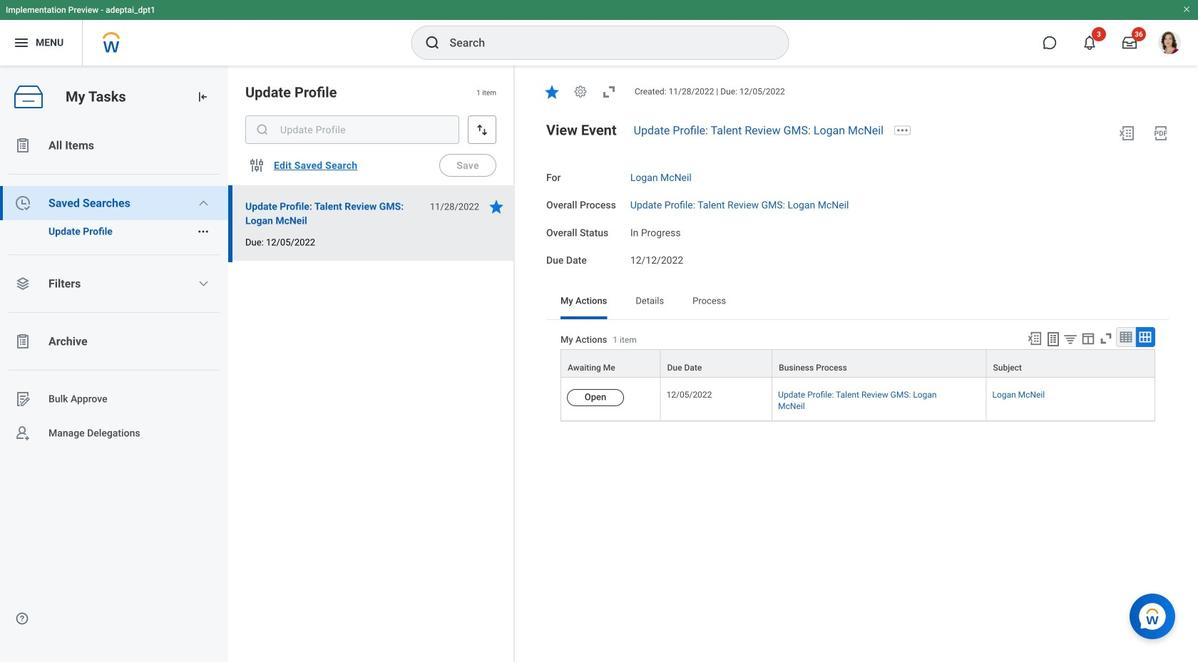 Task type: vqa. For each thing, say whether or not it's contained in the screenshot.
bottom Event
no



Task type: locate. For each thing, give the bounding box(es) containing it.
0 horizontal spatial search image
[[255, 123, 270, 137]]

export to excel image for view printable version (pdf) 'icon'
[[1119, 125, 1136, 142]]

star image
[[544, 83, 561, 100], [488, 198, 505, 215]]

chevron down image
[[198, 198, 209, 209], [198, 278, 209, 290]]

None text field
[[245, 116, 459, 144]]

tab list
[[547, 285, 1170, 320]]

list
[[0, 128, 228, 663]]

Search Workday  search field
[[450, 27, 760, 59]]

banner
[[0, 0, 1199, 66]]

1 chevron down image from the top
[[198, 198, 209, 209]]

export to worksheets image
[[1045, 331, 1062, 348]]

rename image
[[14, 391, 31, 408]]

2 chevron down image from the top
[[198, 278, 209, 290]]

1 horizontal spatial export to excel image
[[1119, 125, 1136, 142]]

1 vertical spatial star image
[[488, 198, 505, 215]]

clipboard image up the clock check image
[[14, 137, 31, 154]]

2 row from the top
[[561, 378, 1156, 422]]

0 horizontal spatial export to excel image
[[1027, 331, 1043, 347]]

fullscreen image right gear image
[[601, 83, 618, 100]]

1 horizontal spatial fullscreen image
[[1099, 331, 1114, 347]]

clipboard image down perspective icon
[[14, 333, 31, 350]]

fullscreen image
[[601, 83, 618, 100], [1099, 331, 1114, 347]]

clipboard image
[[14, 137, 31, 154], [14, 333, 31, 350]]

0 vertical spatial search image
[[424, 34, 441, 51]]

1 horizontal spatial search image
[[424, 34, 441, 51]]

configure image
[[248, 157, 265, 174]]

notifications large image
[[1083, 36, 1097, 50]]

1 vertical spatial fullscreen image
[[1099, 331, 1114, 347]]

0 vertical spatial export to excel image
[[1119, 125, 1136, 142]]

export to excel image left export to worksheets image
[[1027, 331, 1043, 347]]

chevron down image for perspective icon
[[198, 278, 209, 290]]

1 horizontal spatial star image
[[544, 83, 561, 100]]

sort image
[[475, 123, 489, 137]]

search image
[[424, 34, 441, 51], [255, 123, 270, 137]]

chevron down image up related actions image
[[198, 198, 209, 209]]

0 horizontal spatial star image
[[488, 198, 505, 215]]

chevron down image down related actions image
[[198, 278, 209, 290]]

transformation import image
[[195, 90, 210, 104]]

0 horizontal spatial fullscreen image
[[601, 83, 618, 100]]

row
[[561, 350, 1156, 378], [561, 378, 1156, 422]]

1 vertical spatial export to excel image
[[1027, 331, 1043, 347]]

fullscreen image right click to view/edit grid preferences image
[[1099, 331, 1114, 347]]

0 vertical spatial fullscreen image
[[601, 83, 618, 100]]

toolbar
[[1021, 327, 1156, 350]]

1 vertical spatial clipboard image
[[14, 333, 31, 350]]

0 vertical spatial clipboard image
[[14, 137, 31, 154]]

1 vertical spatial chevron down image
[[198, 278, 209, 290]]

export to excel image
[[1119, 125, 1136, 142], [1027, 331, 1043, 347]]

justify image
[[13, 34, 30, 51]]

export to excel image left view printable version (pdf) 'icon'
[[1119, 125, 1136, 142]]

1 row from the top
[[561, 350, 1156, 378]]

1 clipboard image from the top
[[14, 137, 31, 154]]

1 vertical spatial search image
[[255, 123, 270, 137]]

0 vertical spatial chevron down image
[[198, 198, 209, 209]]



Task type: describe. For each thing, give the bounding box(es) containing it.
profile logan mcneil image
[[1159, 31, 1182, 57]]

clock check image
[[14, 195, 31, 212]]

table image
[[1119, 330, 1134, 345]]

close environment banner image
[[1183, 5, 1192, 14]]

perspective image
[[14, 275, 31, 293]]

export to excel image for export to worksheets image
[[1027, 331, 1043, 347]]

item list element
[[228, 66, 515, 663]]

view printable version (pdf) image
[[1153, 125, 1170, 142]]

select to filter grid data image
[[1063, 332, 1079, 347]]

search image inside item list "element"
[[255, 123, 270, 137]]

gear image
[[574, 84, 588, 99]]

chevron down image for the clock check image
[[198, 198, 209, 209]]

0 vertical spatial star image
[[544, 83, 561, 100]]

expand table image
[[1139, 330, 1153, 345]]

none text field inside item list "element"
[[245, 116, 459, 144]]

inbox large image
[[1123, 36, 1137, 50]]

related actions image
[[197, 225, 210, 238]]

2 clipboard image from the top
[[14, 333, 31, 350]]

user plus image
[[14, 425, 31, 442]]

question outline image
[[15, 612, 29, 626]]

click to view/edit grid preferences image
[[1081, 331, 1097, 347]]



